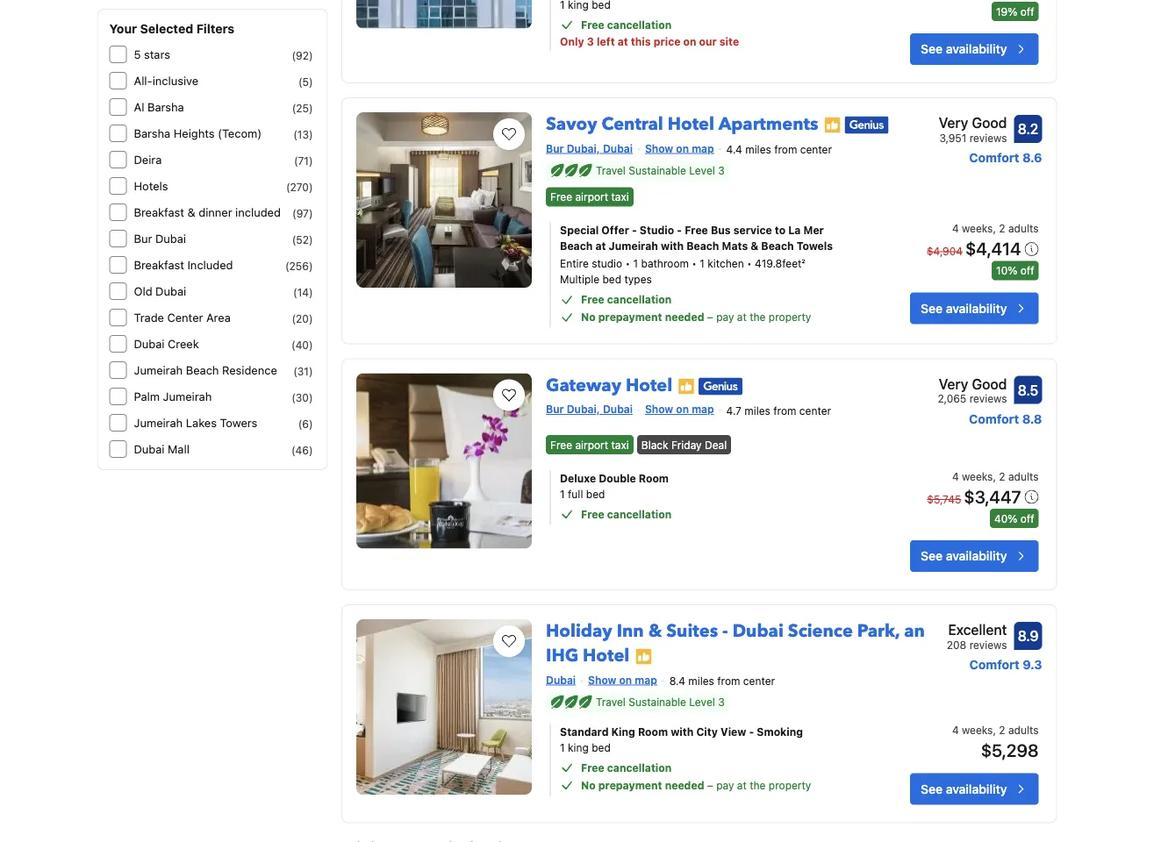 Task type: describe. For each thing, give the bounding box(es) containing it.
holiday inn & suites - dubai science park, an ihg hotel link
[[546, 613, 925, 668]]

types
[[625, 274, 652, 286]]

special offer - studio - free bus service to la mer beach at jumeirah with beach mats & beach towels
[[560, 224, 833, 253]]

travel for central
[[596, 165, 626, 177]]

– for view
[[707, 780, 713, 792]]

trade center area
[[134, 311, 231, 324]]

(97)
[[292, 207, 313, 219]]

studio
[[640, 224, 674, 237]]

1 • from the left
[[625, 258, 630, 270]]

jumeirah inside special offer - studio - free bus service to la mer beach at jumeirah with beach mats & beach towels
[[609, 240, 658, 253]]

at down view
[[737, 780, 747, 792]]

(30)
[[292, 391, 313, 404]]

1 off from the top
[[1021, 5, 1034, 18]]

property for standard king room with city view - smoking
[[769, 780, 811, 792]]

see for $4,904
[[921, 301, 943, 316]]

lakes
[[186, 417, 217, 430]]

scored 8.9 element
[[1014, 622, 1042, 650]]

2 • from the left
[[692, 258, 697, 270]]

at inside special offer - studio - free bus service to la mer beach at jumeirah with beach mats & beach towels
[[595, 240, 606, 253]]

offer
[[602, 224, 629, 237]]

studio
[[592, 258, 622, 270]]

good for savoy central hotel apartments
[[972, 115, 1007, 131]]

this property is part of our preferred partner program. it's committed to providing excellent service and good value. it'll pay us a higher commission if you make a booking. image for savoy central hotel apartments
[[824, 116, 841, 134]]

on left our
[[683, 35, 696, 47]]

1 up types
[[633, 258, 638, 270]]

mats
[[722, 240, 748, 253]]

40%
[[994, 513, 1018, 525]]

very good element for savoy central hotel apartments
[[939, 112, 1007, 133]]

black
[[641, 439, 668, 451]]

no prepayment needed – pay at the property for city
[[581, 780, 811, 792]]

availability for 19% off
[[946, 42, 1007, 56]]

weeks for gateway hotel
[[962, 471, 993, 483]]

show on map for central
[[645, 142, 714, 155]]

needed for -
[[665, 311, 704, 324]]

show on map for inn
[[588, 674, 657, 686]]

free cancellation for offer
[[581, 294, 672, 306]]

al
[[134, 101, 144, 114]]

deluxe double room link
[[560, 471, 857, 486]]

(92)
[[292, 49, 313, 61]]

2 taxi from the top
[[611, 439, 629, 451]]

very good 2,065 reviews
[[938, 376, 1007, 405]]

4 weeks , 2 adults for savoy central hotel apartments
[[952, 223, 1039, 235]]

level for apartments
[[689, 165, 715, 177]]

jumeirah up jumeirah lakes towers
[[163, 390, 212, 403]]

hotel inside holiday inn & suites - dubai science park, an ihg hotel
[[583, 644, 630, 668]]

1 free cancellation from the top
[[581, 18, 672, 31]]

bed for double
[[586, 488, 605, 500]]

la
[[788, 224, 801, 237]]

area
[[206, 311, 231, 324]]

beach down creek on the top left
[[186, 364, 219, 377]]

our
[[699, 35, 717, 47]]

8.4
[[669, 675, 685, 688]]

holiday
[[546, 620, 612, 644]]

8.8
[[1022, 412, 1042, 426]]

excellent
[[948, 622, 1007, 639]]

bus
[[711, 224, 731, 237]]

2 airport from the top
[[575, 439, 608, 451]]

0 vertical spatial barsha
[[147, 101, 184, 114]]

3 for central
[[718, 165, 725, 177]]

2 inside 4 weeks , 2 adults $5,298
[[999, 724, 1006, 737]]

room for double
[[639, 472, 669, 485]]

8.9
[[1018, 628, 1039, 645]]

see availability for $4,904
[[921, 301, 1007, 316]]

on for hotel
[[676, 404, 689, 416]]

(20)
[[292, 312, 313, 325]]

9.3
[[1023, 658, 1042, 672]]

this property is part of our preferred partner program. it's committed to providing excellent service and good value. it'll pay us a higher commission if you make a booking. image for gateway hotel
[[678, 378, 695, 395]]

this property is part of our preferred partner program. it's committed to providing excellent service and good value. it'll pay us a higher commission if you make a booking. image for savoy central hotel apartments
[[824, 116, 841, 134]]

bur dubai
[[134, 232, 186, 245]]

dubai mall
[[134, 443, 190, 456]]

sustainable for &
[[629, 696, 686, 709]]

1 vertical spatial hotel
[[626, 374, 673, 398]]

map for central
[[692, 142, 714, 155]]

the for smoking
[[750, 780, 766, 792]]

dinner
[[199, 206, 232, 219]]

4 see availability link from the top
[[910, 774, 1039, 805]]

8.6
[[1023, 151, 1042, 165]]

(46)
[[291, 444, 313, 456]]

bed inside the entire studio • 1 bathroom • 1 kitchen • 419.8feet² multiple bed types
[[603, 274, 622, 286]]

gateway hotel image
[[356, 374, 532, 549]]

(5)
[[298, 75, 313, 88]]

$4,414
[[966, 239, 1021, 259]]

palm
[[134, 390, 160, 403]]

jumeirah beach residence
[[134, 364, 277, 377]]

left
[[597, 35, 615, 47]]

dubai down central
[[603, 142, 633, 155]]

free down '1 full bed' at the bottom of page
[[581, 508, 605, 521]]

(6)
[[298, 418, 313, 430]]

multiple
[[560, 274, 600, 286]]

from for hotel
[[773, 405, 797, 417]]

deira
[[134, 153, 162, 166]]

your
[[109, 22, 137, 36]]

comfort 9.3
[[970, 658, 1042, 672]]

kitchen
[[708, 258, 744, 270]]

, inside 4 weeks , 2 adults $5,298
[[993, 724, 996, 737]]

4.7
[[726, 405, 742, 417]]

10%
[[996, 265, 1018, 277]]

special
[[560, 224, 599, 237]]

0 vertical spatial hotel
[[668, 112, 715, 137]]

8.5
[[1018, 382, 1039, 399]]

travel sustainable level 3 for &
[[596, 696, 725, 709]]

center
[[167, 311, 203, 324]]

deal
[[705, 439, 727, 451]]

gateway hotel link
[[546, 367, 673, 398]]

center for savoy central hotel apartments
[[800, 143, 832, 156]]

al barsha
[[134, 101, 184, 114]]

free inside special offer - studio - free bus service to la mer beach at jumeirah with beach mats & beach towels
[[685, 224, 708, 237]]

king
[[611, 726, 635, 739]]

free down multiple on the top of page
[[581, 294, 605, 306]]

dubai up breakfast included
[[155, 232, 186, 245]]

2 for gateway hotel
[[999, 471, 1006, 483]]

friday
[[671, 439, 702, 451]]

center for gateway hotel
[[800, 405, 831, 417]]

king
[[568, 742, 589, 754]]

5 stars
[[134, 48, 170, 61]]

center for holiday inn & suites - dubai science park, an ihg hotel
[[743, 675, 775, 688]]

0 horizontal spatial &
[[187, 206, 195, 219]]

see availability link for $4,904
[[910, 293, 1039, 325]]

10% off
[[996, 265, 1034, 277]]

$5,745
[[927, 493, 961, 506]]

comfort for gateway hotel
[[969, 412, 1019, 426]]

see availability for $5,745
[[921, 549, 1007, 564]]

- right offer
[[632, 224, 637, 237]]

bathroom
[[641, 258, 689, 270]]

full
[[568, 488, 583, 500]]

at down kitchen
[[737, 311, 747, 324]]

mer
[[804, 224, 824, 237]]

science
[[788, 620, 853, 644]]

(256)
[[285, 260, 313, 272]]

view
[[721, 726, 746, 739]]

map for inn
[[635, 674, 657, 686]]

4 weeks , 2 adults $5,298
[[952, 724, 1039, 761]]

deluxe double room
[[560, 472, 669, 485]]

excellent element
[[947, 620, 1007, 641]]

1 vertical spatial barsha
[[134, 127, 170, 140]]

free down 1 king bed
[[581, 762, 605, 775]]

dubai down the trade
[[134, 338, 165, 351]]

deluxe
[[560, 472, 596, 485]]

bur for savoy
[[546, 142, 564, 155]]

trade
[[134, 311, 164, 324]]

see availability link for 19% off
[[910, 33, 1039, 65]]

jumeirah up dubai mall
[[134, 417, 183, 430]]

0 vertical spatial 3
[[587, 35, 594, 47]]

from for central
[[774, 143, 797, 156]]

service
[[734, 224, 772, 237]]

- inside holiday inn & suites - dubai science park, an ihg hotel
[[723, 620, 728, 644]]

4 for savoy central hotel apartments
[[952, 223, 959, 235]]

5
[[134, 48, 141, 61]]

weeks inside 4 weeks , 2 adults $5,298
[[962, 724, 993, 737]]

419.8feet²
[[755, 258, 805, 270]]

this property is part of our preferred partner program. it's committed to providing excellent service and good value. it'll pay us a higher commission if you make a booking. image for holiday inn & suites - dubai science park, an ihg hotel
[[635, 648, 652, 666]]

weeks for savoy central hotel apartments
[[962, 223, 993, 235]]

free up the special
[[550, 191, 572, 203]]

- right the studio
[[677, 224, 682, 237]]

no for special offer - studio - free bus service to la mer beach at jumeirah with beach mats & beach towels
[[581, 311, 596, 324]]

miles for central
[[745, 143, 771, 156]]

gateway hotel
[[546, 374, 673, 398]]

comfort 8.8
[[969, 412, 1042, 426]]

1 vertical spatial with
[[671, 726, 694, 739]]

breakfast & dinner included
[[134, 206, 281, 219]]

(13)
[[293, 128, 313, 140]]

travel sustainable level 3 for hotel
[[596, 165, 725, 177]]

$3,447
[[964, 486, 1021, 507]]

availability for $4,904
[[946, 301, 1007, 316]]

dubai right old
[[155, 285, 186, 298]]

(25)
[[292, 102, 313, 114]]

– for free
[[707, 311, 713, 324]]

4.7 miles from center
[[726, 405, 831, 417]]

cancellation for king
[[607, 762, 672, 775]]

smoking
[[757, 726, 803, 739]]

3,951
[[940, 132, 967, 144]]

on for central
[[676, 142, 689, 155]]



Task type: vqa. For each thing, say whether or not it's contained in the screenshot.
the 1 in Private suite 1 king bed
no



Task type: locate. For each thing, give the bounding box(es) containing it.
needed down standard king room with city view - smoking
[[665, 780, 704, 792]]

adults up $4,414
[[1009, 223, 1039, 235]]

map left 4.7 at the right top
[[692, 404, 714, 416]]

0 vertical spatial adults
[[1009, 223, 1039, 235]]

jumeirah
[[609, 240, 658, 253], [134, 364, 183, 377], [163, 390, 212, 403], [134, 417, 183, 430]]

bur up breakfast included
[[134, 232, 152, 245]]

0 vertical spatial no prepayment needed – pay at the property
[[581, 311, 811, 324]]

site
[[720, 35, 739, 47]]

cancellation for offer
[[607, 294, 672, 306]]

only
[[560, 35, 584, 47]]

map left 8.4
[[635, 674, 657, 686]]

1 vertical spatial map
[[692, 404, 714, 416]]

with left city
[[671, 726, 694, 739]]

8.4 miles from center
[[669, 675, 775, 688]]

weeks up $3,447
[[962, 471, 993, 483]]

availability
[[946, 42, 1007, 56], [946, 301, 1007, 316], [946, 549, 1007, 564], [946, 782, 1007, 796]]

palm jumeirah
[[134, 390, 212, 403]]

3 see from the top
[[921, 549, 943, 564]]

free cancellation up this
[[581, 18, 672, 31]]

2 vertical spatial center
[[743, 675, 775, 688]]

selected
[[140, 22, 193, 36]]

1 prepayment from the top
[[598, 311, 662, 324]]

1 vertical spatial &
[[751, 240, 759, 253]]

bed for king
[[592, 742, 611, 754]]

dubai left mall
[[134, 443, 165, 456]]

2 see from the top
[[921, 301, 943, 316]]

creek
[[168, 338, 199, 351]]

bur dubai, dubai for savoy
[[546, 142, 633, 155]]

suites
[[666, 620, 718, 644]]

1 left kitchen
[[700, 258, 705, 270]]

1 see from the top
[[921, 42, 943, 56]]

2 needed from the top
[[665, 780, 704, 792]]

4.4 miles from center
[[726, 143, 832, 156]]

1 free airport taxi from the top
[[550, 191, 629, 203]]

2 vertical spatial reviews
[[970, 639, 1007, 651]]

dubai inside holiday inn & suites - dubai science park, an ihg hotel
[[733, 620, 784, 644]]

savoy central hotel apartments
[[546, 112, 818, 137]]

reviews for savoy central hotel apartments
[[970, 132, 1007, 144]]

1 vertical spatial bur dubai, dubai
[[546, 404, 633, 416]]

inclusive
[[152, 74, 199, 87]]

4 for gateway hotel
[[952, 471, 959, 483]]

heights
[[174, 127, 215, 140]]

prepayment for king
[[598, 780, 662, 792]]

from
[[774, 143, 797, 156], [773, 405, 797, 417], [717, 675, 740, 688]]

1 4 weeks , 2 adults from the top
[[952, 223, 1039, 235]]

1 see availability link from the top
[[910, 33, 1039, 65]]

1 vertical spatial show
[[645, 404, 673, 416]]

very inside very good 2,065 reviews
[[939, 376, 969, 393]]

4 weeks , 2 adults for gateway hotel
[[952, 471, 1039, 483]]

2 vertical spatial show
[[588, 674, 616, 686]]

1 comfort from the top
[[969, 151, 1020, 165]]

2 horizontal spatial •
[[747, 258, 752, 270]]

see for $5,745
[[921, 549, 943, 564]]

2 vertical spatial comfort
[[970, 658, 1020, 672]]

no prepayment needed – pay at the property down city
[[581, 780, 811, 792]]

center down holiday inn & suites - dubai science park, an ihg hotel
[[743, 675, 775, 688]]

free airport taxi
[[550, 191, 629, 203], [550, 439, 629, 451]]

0 vertical spatial good
[[972, 115, 1007, 131]]

adults
[[1009, 223, 1039, 235], [1009, 471, 1039, 483], [1009, 724, 1039, 737]]

0 vertical spatial the
[[750, 311, 766, 324]]

property for special offer - studio - free bus service to la mer beach at jumeirah with beach mats & beach towels
[[769, 311, 811, 324]]

0 vertical spatial very
[[939, 115, 969, 131]]

2 sustainable from the top
[[629, 696, 686, 709]]

weeks up $4,414
[[962, 223, 993, 235]]

free up left
[[581, 18, 605, 31]]

no for standard king room with city view - smoking
[[581, 780, 596, 792]]

3 comfort from the top
[[970, 658, 1020, 672]]

2 breakfast from the top
[[134, 259, 184, 272]]

jumeirah down offer
[[609, 240, 658, 253]]

1 taxi from the top
[[611, 191, 629, 203]]

see availability down 4 weeks , 2 adults $5,298
[[921, 782, 1007, 796]]

1 travel sustainable level 3 from the top
[[596, 165, 725, 177]]

very
[[939, 115, 969, 131], [939, 376, 969, 393]]

2 , from the top
[[993, 471, 996, 483]]

1 left full
[[560, 488, 565, 500]]

0 horizontal spatial this property is part of our preferred partner program. it's committed to providing excellent service and good value. it'll pay us a higher commission if you make a booking. image
[[678, 378, 695, 395]]

0 vertical spatial bur
[[546, 142, 564, 155]]

1 vertical spatial 4 weeks , 2 adults
[[952, 471, 1039, 483]]

at right left
[[618, 35, 628, 47]]

1 good from the top
[[972, 115, 1007, 131]]

0 vertical spatial 4
[[952, 223, 959, 235]]

, for gateway hotel
[[993, 471, 996, 483]]

very good 3,951 reviews
[[939, 115, 1007, 144]]

3 • from the left
[[747, 258, 752, 270]]

3 reviews from the top
[[970, 639, 1007, 651]]

standard
[[560, 726, 609, 739]]

property
[[769, 311, 811, 324], [769, 780, 811, 792]]

needed
[[665, 311, 704, 324], [665, 780, 704, 792]]

2 see availability link from the top
[[910, 293, 1039, 325]]

1 vertical spatial dubai,
[[567, 404, 600, 416]]

0 vertical spatial sustainable
[[629, 165, 686, 177]]

prepayment down types
[[598, 311, 662, 324]]

2 vertical spatial adults
[[1009, 724, 1039, 737]]

4 up $4,904
[[952, 223, 959, 235]]

show for central
[[645, 142, 673, 155]]

very inside very good 3,951 reviews
[[939, 115, 969, 131]]

very good element
[[939, 112, 1007, 133], [938, 374, 1007, 395]]

3 2 from the top
[[999, 724, 1006, 737]]

standard king room with city view - smoking
[[560, 726, 803, 739]]

2 horizontal spatial &
[[751, 240, 759, 253]]

1 – from the top
[[707, 311, 713, 324]]

1 vertical spatial no
[[581, 780, 596, 792]]

1 vertical spatial level
[[689, 696, 715, 709]]

property down '419.8feet²'
[[769, 311, 811, 324]]

1 availability from the top
[[946, 42, 1007, 56]]

city
[[696, 726, 718, 739]]

2 vertical spatial 4
[[952, 724, 959, 737]]

1 dubai, from the top
[[567, 142, 600, 155]]

all-
[[134, 74, 152, 87]]

old dubai
[[134, 285, 186, 298]]

adults inside 4 weeks , 2 adults $5,298
[[1009, 724, 1039, 737]]

1 vertical spatial sustainable
[[629, 696, 686, 709]]

this property is part of our preferred partner program. it's committed to providing excellent service and good value. it'll pay us a higher commission if you make a booking. image up friday
[[678, 378, 695, 395]]

1 vertical spatial show on map
[[645, 404, 714, 416]]

1 cancellation from the top
[[607, 18, 672, 31]]

1 no prepayment needed – pay at the property from the top
[[581, 311, 811, 324]]

0 vertical spatial weeks
[[962, 223, 993, 235]]

4 inside 4 weeks , 2 adults $5,298
[[952, 724, 959, 737]]

cancellation for double
[[607, 508, 672, 521]]

0 vertical spatial off
[[1021, 5, 1034, 18]]

holiday inn & suites - dubai science park, an ihg hotel
[[546, 620, 925, 668]]

hotel down inn
[[583, 644, 630, 668]]

3 off from the top
[[1021, 513, 1034, 525]]

dubai, down gateway
[[567, 404, 600, 416]]

level down savoy central hotel apartments
[[689, 165, 715, 177]]

prepayment down "king"
[[598, 780, 662, 792]]

4 free cancellation from the top
[[581, 762, 672, 775]]

1 vertical spatial airport
[[575, 439, 608, 451]]

from down apartments
[[774, 143, 797, 156]]

1 vertical spatial travel
[[596, 696, 626, 709]]

• down the mats
[[747, 258, 752, 270]]

1 travel from the top
[[596, 165, 626, 177]]

2 vertical spatial from
[[717, 675, 740, 688]]

excellent 208 reviews
[[947, 622, 1007, 651]]

ihg
[[546, 644, 579, 668]]

pay for view
[[716, 780, 734, 792]]

on up black friday deal
[[676, 404, 689, 416]]

0 vertical spatial prepayment
[[598, 311, 662, 324]]

good inside very good 2,065 reviews
[[972, 376, 1007, 393]]

availability down 4 weeks , 2 adults $5,298
[[946, 782, 1007, 796]]

2 comfort from the top
[[969, 412, 1019, 426]]

dubai, for savoy
[[567, 142, 600, 155]]

2 – from the top
[[707, 780, 713, 792]]

show on map for hotel
[[645, 404, 714, 416]]

with inside special offer - studio - free bus service to la mer beach at jumeirah with beach mats & beach towels
[[661, 240, 684, 253]]

0 vertical spatial 4 weeks , 2 adults
[[952, 223, 1039, 235]]

breakfast for breakfast included
[[134, 259, 184, 272]]

1 weeks from the top
[[962, 223, 993, 235]]

savoy central hotel apartments link
[[546, 105, 818, 137]]

0 vertical spatial 2
[[999, 223, 1006, 235]]

hotel right central
[[668, 112, 715, 137]]

1 vertical spatial very
[[939, 376, 969, 393]]

free up deluxe
[[550, 439, 572, 451]]

1 vertical spatial ,
[[993, 471, 996, 483]]

pay down kitchen
[[716, 311, 734, 324]]

-
[[632, 224, 637, 237], [677, 224, 682, 237], [723, 620, 728, 644], [749, 726, 754, 739]]

good up comfort 8.8 at right
[[972, 376, 1007, 393]]

0 horizontal spatial •
[[625, 258, 630, 270]]

on for inn
[[619, 674, 632, 686]]

very up the 2,065
[[939, 376, 969, 393]]

see availability link down 19% at the top of page
[[910, 33, 1039, 65]]

breakfast included
[[134, 259, 233, 272]]

no down multiple on the top of page
[[581, 311, 596, 324]]

0 vertical spatial comfort
[[969, 151, 1020, 165]]

19%
[[996, 5, 1018, 18]]

3 left left
[[587, 35, 594, 47]]

0 vertical spatial map
[[692, 142, 714, 155]]

1 vertical spatial reviews
[[970, 393, 1007, 405]]

see availability down 19% at the top of page
[[921, 42, 1007, 56]]

(71)
[[294, 154, 313, 167]]

3 cancellation from the top
[[607, 508, 672, 521]]

0 vertical spatial show
[[645, 142, 673, 155]]

0 vertical spatial show on map
[[645, 142, 714, 155]]

travel
[[596, 165, 626, 177], [596, 696, 626, 709]]

3 weeks from the top
[[962, 724, 993, 737]]

see availability link
[[910, 33, 1039, 65], [910, 293, 1039, 325], [910, 541, 1039, 572], [910, 774, 1039, 805]]

0 vertical spatial this property is part of our preferred partner program. it's committed to providing excellent service and good value. it'll pay us a higher commission if you make a booking. image
[[824, 116, 841, 134]]

reviews inside very good 3,951 reviews
[[970, 132, 1007, 144]]

2 for savoy central hotel apartments
[[999, 223, 1006, 235]]

1
[[633, 258, 638, 270], [700, 258, 705, 270], [560, 488, 565, 500], [560, 742, 565, 754]]

3 see availability from the top
[[921, 549, 1007, 564]]

travel for inn
[[596, 696, 626, 709]]

see availability link down 40%
[[910, 541, 1039, 572]]

taxi up offer
[[611, 191, 629, 203]]

1 the from the top
[[750, 311, 766, 324]]

good inside very good 3,951 reviews
[[972, 115, 1007, 131]]

hotels
[[134, 180, 168, 193]]

dubai creek
[[134, 338, 199, 351]]

comfort for savoy central hotel apartments
[[969, 151, 1020, 165]]

0 vertical spatial no
[[581, 311, 596, 324]]

1 horizontal spatial &
[[648, 620, 662, 644]]

208
[[947, 639, 967, 651]]

miles for inn
[[688, 675, 714, 688]]

miles right 4.4
[[745, 143, 771, 156]]

1 vertical spatial no prepayment needed – pay at the property
[[581, 780, 811, 792]]

2 vertical spatial bur
[[546, 404, 564, 416]]

2 the from the top
[[750, 780, 766, 792]]

bur dubai, dubai down the savoy
[[546, 142, 633, 155]]

1 sustainable from the top
[[629, 165, 686, 177]]

bur for gateway
[[546, 404, 564, 416]]

3 , from the top
[[993, 724, 996, 737]]

free cancellation down types
[[581, 294, 672, 306]]

2 pay from the top
[[716, 780, 734, 792]]

0 vertical spatial ,
[[993, 223, 996, 235]]

2,065
[[938, 393, 967, 405]]

$4,904
[[927, 246, 963, 258]]

0 vertical spatial –
[[707, 311, 713, 324]]

this property is part of our preferred partner program. it's committed to providing excellent service and good value. it'll pay us a higher commission if you make a booking. image for gateway hotel
[[678, 378, 695, 395]]

free cancellation
[[581, 18, 672, 31], [581, 294, 672, 306], [581, 508, 672, 521], [581, 762, 672, 775]]

1 vertical spatial weeks
[[962, 471, 993, 483]]

good up comfort 8.6 at top right
[[972, 115, 1007, 131]]

1 see availability from the top
[[921, 42, 1007, 56]]

1 vertical spatial the
[[750, 780, 766, 792]]

sustainable
[[629, 165, 686, 177], [629, 696, 686, 709]]

4 weeks , 2 adults
[[952, 223, 1039, 235], [952, 471, 1039, 483]]

very good element up comfort 8.6 at top right
[[939, 112, 1007, 133]]

2 vertical spatial ,
[[993, 724, 996, 737]]

reviews
[[970, 132, 1007, 144], [970, 393, 1007, 405], [970, 639, 1007, 651]]

show
[[645, 142, 673, 155], [645, 404, 673, 416], [588, 674, 616, 686]]

bur dubai, dubai for gateway
[[546, 404, 633, 416]]

savoy central hotel apartments image
[[356, 112, 532, 288]]

1 vertical spatial breakfast
[[134, 259, 184, 272]]

comfort
[[969, 151, 1020, 165], [969, 412, 1019, 426], [970, 658, 1020, 672]]

room right "king"
[[638, 726, 668, 739]]

1 vertical spatial 4
[[952, 471, 959, 483]]

taxi up double
[[611, 439, 629, 451]]

reviews up comfort 8.6 at top right
[[970, 132, 1007, 144]]

4 weeks , 2 adults up $4,414
[[952, 223, 1039, 235]]

1 airport from the top
[[575, 191, 608, 203]]

1 vertical spatial this property is part of our preferred partner program. it's committed to providing excellent service and good value. it'll pay us a higher commission if you make a booking. image
[[678, 378, 695, 395]]

to
[[775, 224, 786, 237]]

0 vertical spatial airport
[[575, 191, 608, 203]]

1 reviews from the top
[[970, 132, 1007, 144]]

0 vertical spatial free airport taxi
[[550, 191, 629, 203]]

0 vertical spatial dubai,
[[567, 142, 600, 155]]

inn
[[617, 620, 644, 644]]

1 breakfast from the top
[[134, 206, 184, 219]]

free cancellation down double
[[581, 508, 672, 521]]

1 vertical spatial pay
[[716, 780, 734, 792]]

2 vertical spatial 3
[[718, 696, 725, 709]]

1 property from the top
[[769, 311, 811, 324]]

0 vertical spatial breakfast
[[134, 206, 184, 219]]

dubai, down the savoy
[[567, 142, 600, 155]]

2 property from the top
[[769, 780, 811, 792]]

4.4
[[726, 143, 742, 156]]

1 vertical spatial comfort
[[969, 412, 1019, 426]]

dubai down gateway hotel on the top of the page
[[603, 404, 633, 416]]

show down savoy central hotel apartments
[[645, 142, 673, 155]]

2 vertical spatial 2
[[999, 724, 1006, 737]]

availability down 40%
[[946, 549, 1007, 564]]

(270)
[[286, 181, 313, 193]]

1 vertical spatial room
[[638, 726, 668, 739]]

off for gateway hotel
[[1021, 513, 1034, 525]]

1 pay from the top
[[716, 311, 734, 324]]

good
[[972, 115, 1007, 131], [972, 376, 1007, 393]]

hotel
[[668, 112, 715, 137], [626, 374, 673, 398], [583, 644, 630, 668]]

beach down the special
[[560, 240, 593, 253]]

very up 3,951
[[939, 115, 969, 131]]

pay for free
[[716, 311, 734, 324]]

show up black at the right of the page
[[645, 404, 673, 416]]

the for service
[[750, 311, 766, 324]]

room
[[639, 472, 669, 485], [638, 726, 668, 739]]

free cancellation for double
[[581, 508, 672, 521]]

2 weeks from the top
[[962, 471, 993, 483]]

dubai, for gateway
[[567, 404, 600, 416]]

2 up $3,447
[[999, 471, 1006, 483]]

4 cancellation from the top
[[607, 762, 672, 775]]

0 vertical spatial very good element
[[939, 112, 1007, 133]]

show for hotel
[[645, 404, 673, 416]]

1 bur dubai, dubai from the top
[[546, 142, 633, 155]]

airport up deluxe
[[575, 439, 608, 451]]

cancellation down double
[[607, 508, 672, 521]]

2 good from the top
[[972, 376, 1007, 393]]

jumeirah down dubai creek
[[134, 364, 183, 377]]

barsha heights (tecom)
[[134, 127, 262, 140]]

comfort for holiday inn & suites - dubai science park, an ihg hotel
[[970, 658, 1020, 672]]

0 vertical spatial miles
[[745, 143, 771, 156]]

off for savoy central hotel apartments
[[1021, 265, 1034, 277]]

1 adults from the top
[[1009, 223, 1039, 235]]

show on map
[[645, 142, 714, 155], [645, 404, 714, 416], [588, 674, 657, 686]]

bur down the savoy
[[546, 142, 564, 155]]

1 vertical spatial travel sustainable level 3
[[596, 696, 725, 709]]

1 vertical spatial needed
[[665, 780, 704, 792]]

4 weeks , 2 adults up $3,447
[[952, 471, 1039, 483]]

1 left king
[[560, 742, 565, 754]]

2 bur dubai, dubai from the top
[[546, 404, 633, 416]]

3 free cancellation from the top
[[581, 508, 672, 521]]

good for gateway hotel
[[972, 376, 1007, 393]]

1 needed from the top
[[665, 311, 704, 324]]

4 availability from the top
[[946, 782, 1007, 796]]

reviews inside very good 2,065 reviews
[[970, 393, 1007, 405]]

,
[[993, 223, 996, 235], [993, 471, 996, 483], [993, 724, 996, 737]]

sustainable down savoy central hotel apartments
[[629, 165, 686, 177]]

free cancellation for king
[[581, 762, 672, 775]]

see availability link for $5,745
[[910, 541, 1039, 572]]

4 see availability from the top
[[921, 782, 1007, 796]]

breakfast for breakfast & dinner included
[[134, 206, 184, 219]]

0 vertical spatial &
[[187, 206, 195, 219]]

1 vertical spatial miles
[[745, 405, 771, 417]]

2 vertical spatial map
[[635, 674, 657, 686]]

residence
[[222, 364, 277, 377]]

holiday inn & suites - dubai science park, an ihg hotel image
[[356, 620, 532, 795]]

free left "bus"
[[685, 224, 708, 237]]

from right 4.7 at the right top
[[773, 405, 797, 417]]

prepayment for offer
[[598, 311, 662, 324]]

2 vertical spatial show on map
[[588, 674, 657, 686]]

2 travel from the top
[[596, 696, 626, 709]]

1 vertical spatial 3
[[718, 165, 725, 177]]

very for gateway hotel
[[939, 376, 969, 393]]

map for hotel
[[692, 404, 714, 416]]

travel sustainable level 3 down savoy central hotel apartments
[[596, 165, 725, 177]]

2 dubai, from the top
[[567, 404, 600, 416]]

reviews inside excellent 208 reviews
[[970, 639, 1007, 651]]

1 vertical spatial taxi
[[611, 439, 629, 451]]

0 vertical spatial with
[[661, 240, 684, 253]]

level for suites
[[689, 696, 715, 709]]

2 adults from the top
[[1009, 471, 1039, 483]]

show on map down savoy central hotel apartments
[[645, 142, 714, 155]]

center
[[800, 143, 832, 156], [800, 405, 831, 417], [743, 675, 775, 688]]

3 adults from the top
[[1009, 724, 1039, 737]]

availability down 10%
[[946, 301, 1007, 316]]

1 no from the top
[[581, 311, 596, 324]]

1 vertical spatial bur
[[134, 232, 152, 245]]

(40)
[[291, 339, 313, 351]]

travel down central
[[596, 165, 626, 177]]

see availability link down 4 weeks , 2 adults $5,298
[[910, 774, 1039, 805]]

this property is part of our preferred partner program. it's committed to providing excellent service and good value. it'll pay us a higher commission if you make a booking. image
[[824, 116, 841, 134], [678, 378, 695, 395], [635, 648, 652, 666], [635, 648, 652, 666]]

2 cancellation from the top
[[607, 294, 672, 306]]

1 vertical spatial bed
[[586, 488, 605, 500]]

hotel up black at the right of the page
[[626, 374, 673, 398]]

- right view
[[749, 726, 754, 739]]

reviews for gateway hotel
[[970, 393, 1007, 405]]

0 vertical spatial level
[[689, 165, 715, 177]]

1 vertical spatial –
[[707, 780, 713, 792]]

1 level from the top
[[689, 165, 715, 177]]

sustainable for hotel
[[629, 165, 686, 177]]

cancellation down "king"
[[607, 762, 672, 775]]

scored 8.2 element
[[1014, 115, 1042, 143]]

, for savoy central hotel apartments
[[993, 223, 996, 235]]

4 see from the top
[[921, 782, 943, 796]]

(14)
[[293, 286, 313, 298]]

jumeirah lakes towers
[[134, 417, 257, 430]]

show for inn
[[588, 674, 616, 686]]

2 prepayment from the top
[[598, 780, 662, 792]]

very good element for gateway hotel
[[938, 374, 1007, 395]]

this property is part of our preferred partner program. it's committed to providing excellent service and good value. it'll pay us a higher commission if you make a booking. image
[[824, 116, 841, 134], [678, 378, 695, 395]]

2 see availability from the top
[[921, 301, 1007, 316]]

2 availability from the top
[[946, 301, 1007, 316]]

4 up $5,745
[[952, 471, 959, 483]]

2 no prepayment needed – pay at the property from the top
[[581, 780, 811, 792]]

gateway
[[546, 374, 621, 398]]

no
[[581, 311, 596, 324], [581, 780, 596, 792]]

& inside special offer - studio - free bus service to la mer beach at jumeirah with beach mats & beach towels
[[751, 240, 759, 253]]

with up bathroom
[[661, 240, 684, 253]]

1 2 from the top
[[999, 223, 1006, 235]]

room for king
[[638, 726, 668, 739]]

1 vertical spatial adults
[[1009, 471, 1039, 483]]

2 vertical spatial hotel
[[583, 644, 630, 668]]

1 vertical spatial very good element
[[938, 374, 1007, 395]]

2 4 weeks , 2 adults from the top
[[952, 471, 1039, 483]]

, up $4,414
[[993, 223, 996, 235]]

3 availability from the top
[[946, 549, 1007, 564]]

dubai down ihg
[[546, 674, 576, 686]]

0 vertical spatial room
[[639, 472, 669, 485]]

dubai up 8.4 miles from center
[[733, 620, 784, 644]]

adults for savoy central hotel apartments
[[1009, 223, 1039, 235]]

map
[[692, 142, 714, 155], [692, 404, 714, 416], [635, 674, 657, 686]]

park,
[[857, 620, 900, 644]]

only 3 left at this price on our site
[[560, 35, 739, 47]]

2 2 from the top
[[999, 471, 1006, 483]]

2 level from the top
[[689, 696, 715, 709]]

19% off
[[996, 5, 1034, 18]]

2 free cancellation from the top
[[581, 294, 672, 306]]

2 4 from the top
[[952, 471, 959, 483]]

1 very from the top
[[939, 115, 969, 131]]

included
[[187, 259, 233, 272]]

2 travel sustainable level 3 from the top
[[596, 696, 725, 709]]

1 4 from the top
[[952, 223, 959, 235]]

availability for $5,745
[[946, 549, 1007, 564]]

0 vertical spatial property
[[769, 311, 811, 324]]

very for savoy central hotel apartments
[[939, 115, 969, 131]]

dubai,
[[567, 142, 600, 155], [567, 404, 600, 416]]

& right inn
[[648, 620, 662, 644]]

free cancellation down "king"
[[581, 762, 672, 775]]

reviews down excellent
[[970, 639, 1007, 651]]

& inside holiday inn & suites - dubai science park, an ihg hotel
[[648, 620, 662, 644]]

3 for inn
[[718, 696, 725, 709]]

2 very from the top
[[939, 376, 969, 393]]

2 vertical spatial off
[[1021, 513, 1034, 525]]

4 down 208
[[952, 724, 959, 737]]

on down savoy central hotel apartments
[[676, 142, 689, 155]]

2 no from the top
[[581, 780, 596, 792]]

bur dubai, dubai
[[546, 142, 633, 155], [546, 404, 633, 416]]

included
[[235, 206, 281, 219]]

0 vertical spatial bur dubai, dubai
[[546, 142, 633, 155]]

airport up the special
[[575, 191, 608, 203]]

0 vertical spatial reviews
[[970, 132, 1007, 144]]

(tecom)
[[218, 127, 262, 140]]

bur
[[546, 142, 564, 155], [134, 232, 152, 245], [546, 404, 564, 416]]

free airport taxi up the special
[[550, 191, 629, 203]]

1 vertical spatial from
[[773, 405, 797, 417]]

2 reviews from the top
[[970, 393, 1007, 405]]

genius discounts available at this property. image
[[845, 116, 889, 134], [845, 116, 889, 134], [699, 378, 743, 395], [699, 378, 743, 395]]

beach down "bus"
[[687, 240, 719, 253]]

0 vertical spatial taxi
[[611, 191, 629, 203]]

beach down to
[[761, 240, 794, 253]]

0 vertical spatial center
[[800, 143, 832, 156]]

adults for gateway hotel
[[1009, 471, 1039, 483]]

see for 19% off
[[921, 42, 943, 56]]

scored 8.5 element
[[1014, 376, 1042, 404]]

3 4 from the top
[[952, 724, 959, 737]]

stars
[[144, 48, 170, 61]]

2 vertical spatial &
[[648, 620, 662, 644]]

& left dinner
[[187, 206, 195, 219]]

1 , from the top
[[993, 223, 996, 235]]

, up $3,447
[[993, 471, 996, 483]]

from for inn
[[717, 675, 740, 688]]

bur down gateway
[[546, 404, 564, 416]]

0 vertical spatial pay
[[716, 311, 734, 324]]

2 vertical spatial miles
[[688, 675, 714, 688]]

see availability for 19% off
[[921, 42, 1007, 56]]

2 off from the top
[[1021, 265, 1034, 277]]

needed for city
[[665, 780, 704, 792]]

1 vertical spatial property
[[769, 780, 811, 792]]

1 vertical spatial prepayment
[[598, 780, 662, 792]]

2 vertical spatial bed
[[592, 742, 611, 754]]

2 free airport taxi from the top
[[550, 439, 629, 451]]

3 see availability link from the top
[[910, 541, 1039, 572]]

(52)
[[292, 233, 313, 246]]

no prepayment needed – pay at the property for -
[[581, 311, 811, 324]]



